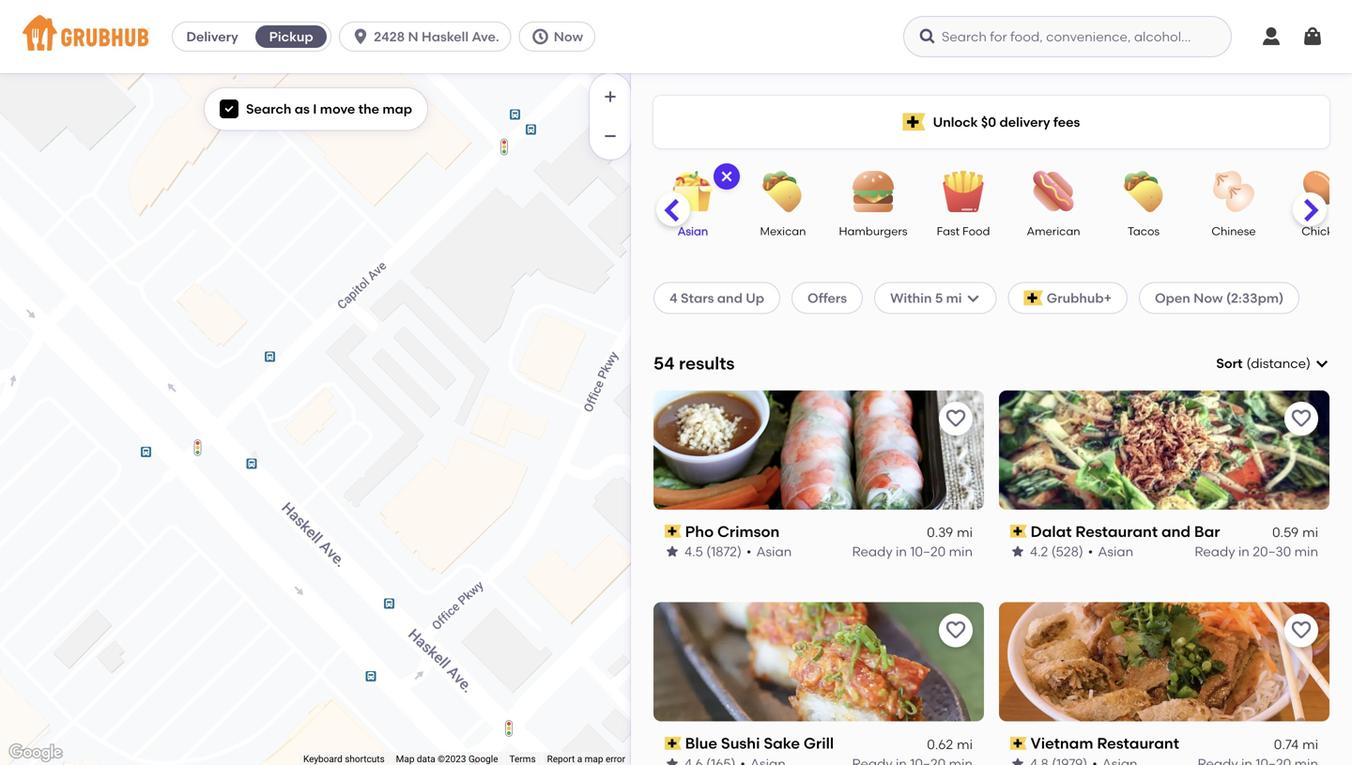 Task type: describe. For each thing, give the bounding box(es) containing it.
0.74 mi
[[1274, 737, 1318, 753]]

mi for vietnam restaurant
[[1302, 737, 1318, 753]]

Search for food, convenience, alcohol... search field
[[903, 16, 1232, 57]]

keyboard shortcuts button
[[303, 753, 385, 765]]

search
[[246, 101, 291, 117]]

(
[[1246, 355, 1251, 371]]

stars
[[681, 290, 714, 306]]

asian image
[[660, 171, 726, 212]]

min for pho crimson
[[949, 544, 973, 560]]

mi right 5
[[946, 290, 962, 306]]

now inside button
[[554, 29, 583, 45]]

1 vertical spatial map
[[585, 754, 603, 765]]

save this restaurant image for blue sushi sake grill
[[945, 619, 967, 642]]

dalat restaurant and bar logo image
[[999, 390, 1330, 510]]

1 vertical spatial now
[[1194, 290, 1223, 306]]

sake
[[764, 734, 800, 753]]

grill
[[804, 734, 834, 753]]

american image
[[1021, 171, 1086, 212]]

subscription pass image for blue sushi sake grill
[[665, 737, 681, 750]]

report
[[547, 754, 575, 765]]

sushi
[[721, 734, 760, 753]]

(2:33pm)
[[1226, 290, 1284, 306]]

food
[[962, 224, 990, 238]]

0.62
[[927, 737, 953, 753]]

unlock
[[933, 114, 978, 130]]

chicken
[[1302, 224, 1346, 238]]

save this restaurant button for pho crimson
[[939, 402, 973, 435]]

asian for pho
[[756, 544, 792, 560]]

fees
[[1053, 114, 1080, 130]]

google image
[[5, 741, 67, 765]]

pho
[[685, 522, 714, 541]]

2428
[[374, 29, 405, 45]]

chicken image
[[1291, 171, 1352, 212]]

mi for pho crimson
[[957, 524, 973, 540]]

pho crimson logo image
[[654, 390, 984, 510]]

hamburgers
[[839, 224, 908, 238]]

map
[[396, 754, 414, 765]]

star icon image for blue sushi sake grill
[[665, 756, 680, 765]]

report a map error link
[[547, 754, 625, 765]]

)
[[1306, 355, 1311, 371]]

the
[[358, 101, 379, 117]]

(1872)
[[706, 544, 742, 560]]

ready in 10–20 min
[[852, 544, 973, 560]]

star icon image for vietnam restaurant
[[1010, 756, 1025, 765]]

svg image for ave.
[[351, 27, 370, 46]]

0.59
[[1272, 524, 1299, 540]]

keyboard
[[303, 754, 342, 765]]

save this restaurant button for dalat restaurant and bar
[[1284, 402, 1318, 435]]

delivery
[[186, 29, 238, 45]]

now button
[[519, 22, 603, 52]]

blue sushi sake grill
[[685, 734, 834, 753]]

grubhub plus flag logo image for unlock $0 delivery fees
[[903, 113, 925, 131]]

within 5 mi
[[890, 290, 962, 306]]

data
[[417, 754, 435, 765]]

0.62 mi
[[927, 737, 973, 753]]

2428 n haskell ave. button
[[339, 22, 519, 52]]

in for pho crimson
[[896, 544, 907, 560]]

54
[[654, 353, 675, 374]]

i
[[313, 101, 317, 117]]

up
[[746, 290, 764, 306]]

chinese image
[[1201, 171, 1267, 212]]

dalat restaurant and bar
[[1031, 522, 1220, 541]]

plus icon image
[[601, 87, 620, 106]]

star icon image for pho crimson
[[665, 544, 680, 559]]

min for dalat restaurant and bar
[[1294, 544, 1318, 560]]

blue
[[685, 734, 717, 753]]

4.5
[[684, 544, 703, 560]]

4.5 (1872)
[[684, 544, 742, 560]]

svg image inside now button
[[531, 27, 550, 46]]

ready for dalat restaurant and bar
[[1195, 544, 1235, 560]]

asian for dalat
[[1098, 544, 1133, 560]]

as
[[295, 101, 310, 117]]

svg image for move
[[223, 103, 235, 115]]

0 vertical spatial map
[[382, 101, 412, 117]]

54 results
[[654, 353, 735, 374]]

star icon image for dalat restaurant and bar
[[1010, 544, 1025, 559]]

2 horizontal spatial svg image
[[1260, 25, 1283, 48]]

0.39
[[927, 524, 953, 540]]

vietnam
[[1031, 734, 1093, 753]]

distance
[[1251, 355, 1306, 371]]



Task type: locate. For each thing, give the bounding box(es) containing it.
save this restaurant image
[[945, 619, 967, 642], [1290, 619, 1313, 642]]

2 save this restaurant image from the left
[[1290, 619, 1313, 642]]

map
[[382, 101, 412, 117], [585, 754, 603, 765]]

map region
[[0, 45, 732, 765]]

american
[[1027, 224, 1080, 238]]

•
[[746, 544, 752, 560], [1088, 544, 1093, 560]]

2428 n haskell ave.
[[374, 29, 499, 45]]

sort ( distance )
[[1216, 355, 1311, 371]]

• for restaurant
[[1088, 544, 1093, 560]]

restaurant right the vietnam
[[1097, 734, 1179, 753]]

none field containing sort
[[1216, 354, 1330, 373]]

shortcuts
[[345, 754, 385, 765]]

1 horizontal spatial ready
[[1195, 544, 1235, 560]]

in for dalat restaurant and bar
[[1238, 544, 1250, 560]]

delivery
[[999, 114, 1050, 130]]

1 save this restaurant image from the left
[[945, 619, 967, 642]]

4
[[669, 290, 678, 306]]

subscription pass image left pho
[[665, 525, 681, 538]]

asian down 'dalat restaurant and bar'
[[1098, 544, 1133, 560]]

• asian for restaurant
[[1088, 544, 1133, 560]]

svg image
[[1301, 25, 1324, 48], [531, 27, 550, 46], [918, 27, 937, 46], [719, 169, 734, 184], [966, 291, 981, 306], [1315, 356, 1330, 371]]

10–20
[[910, 544, 946, 560]]

svg image inside field
[[1315, 356, 1330, 371]]

4 stars and up
[[669, 290, 764, 306]]

1 min from the left
[[949, 544, 973, 560]]

4.2
[[1030, 544, 1048, 560]]

1 horizontal spatial map
[[585, 754, 603, 765]]

map right the
[[382, 101, 412, 117]]

4.2 (528)
[[1030, 544, 1083, 560]]

vietnam restaurant
[[1031, 734, 1179, 753]]

bar
[[1194, 522, 1220, 541]]

• asian for crimson
[[746, 544, 792, 560]]

2 horizontal spatial asian
[[1098, 544, 1133, 560]]

0 horizontal spatial grubhub plus flag logo image
[[903, 113, 925, 131]]

grubhub+
[[1047, 290, 1112, 306]]

error
[[606, 754, 625, 765]]

mi right 0.39
[[957, 524, 973, 540]]

None field
[[1216, 354, 1330, 373]]

search as i move the map
[[246, 101, 412, 117]]

subscription pass image
[[665, 525, 681, 538], [665, 737, 681, 750], [1010, 737, 1027, 750]]

20–30
[[1253, 544, 1291, 560]]

subscription pass image for pho crimson
[[665, 525, 681, 538]]

grubhub plus flag logo image left unlock at the top right of the page
[[903, 113, 925, 131]]

(528)
[[1051, 544, 1083, 560]]

1 vertical spatial restaurant
[[1097, 734, 1179, 753]]

fast
[[937, 224, 960, 238]]

save this restaurant button for blue sushi sake grill
[[939, 614, 973, 648]]

1 vertical spatial and
[[1161, 522, 1191, 541]]

1 horizontal spatial now
[[1194, 290, 1223, 306]]

now right ave.
[[554, 29, 583, 45]]

min down 0.59 mi
[[1294, 544, 1318, 560]]

1 horizontal spatial asian
[[756, 544, 792, 560]]

asian down 'crimson'
[[756, 544, 792, 560]]

terms link
[[509, 754, 536, 765]]

2 • from the left
[[1088, 544, 1093, 560]]

0 horizontal spatial •
[[746, 544, 752, 560]]

main navigation navigation
[[0, 0, 1352, 73]]

minus icon image
[[601, 127, 620, 146]]

2 save this restaurant image from the left
[[1290, 407, 1313, 430]]

1 horizontal spatial • asian
[[1088, 544, 1133, 560]]

haskell
[[422, 29, 469, 45]]

0.59 mi
[[1272, 524, 1318, 540]]

subscription pass image for vietnam restaurant
[[1010, 737, 1027, 750]]

now right open
[[1194, 290, 1223, 306]]

star icon image
[[665, 544, 680, 559], [1010, 544, 1025, 559], [665, 756, 680, 765], [1010, 756, 1025, 765]]

subscription pass image left the vietnam
[[1010, 737, 1027, 750]]

mi for blue sushi sake grill
[[957, 737, 973, 753]]

hamburgers image
[[840, 171, 906, 212]]

1 horizontal spatial in
[[1238, 544, 1250, 560]]

restaurant for vietnam
[[1097, 734, 1179, 753]]

0 vertical spatial now
[[554, 29, 583, 45]]

fast food image
[[930, 171, 996, 212]]

• asian down 'crimson'
[[746, 544, 792, 560]]

unlock $0 delivery fees
[[933, 114, 1080, 130]]

subscription pass image left blue
[[665, 737, 681, 750]]

0 horizontal spatial • asian
[[746, 544, 792, 560]]

0 horizontal spatial svg image
[[223, 103, 235, 115]]

dalat
[[1031, 522, 1072, 541]]

1 • asian from the left
[[746, 544, 792, 560]]

in left the 10–20 on the right
[[896, 544, 907, 560]]

terms
[[509, 754, 536, 765]]

and
[[717, 290, 743, 306], [1161, 522, 1191, 541]]

0 vertical spatial and
[[717, 290, 743, 306]]

subscription pass image
[[1010, 525, 1027, 538]]

svg image
[[1260, 25, 1283, 48], [351, 27, 370, 46], [223, 103, 235, 115]]

pickup
[[269, 29, 313, 45]]

open now (2:33pm)
[[1155, 290, 1284, 306]]

save this restaurant image down 20–30
[[1290, 619, 1313, 642]]

1 horizontal spatial save this restaurant image
[[1290, 407, 1313, 430]]

a
[[577, 754, 582, 765]]

save this restaurant image for vietnam restaurant
[[1290, 619, 1313, 642]]

min
[[949, 544, 973, 560], [1294, 544, 1318, 560]]

• down 'crimson'
[[746, 544, 752, 560]]

map data ©2023 google
[[396, 754, 498, 765]]

mi right 0.74
[[1302, 737, 1318, 753]]

2 in from the left
[[1238, 544, 1250, 560]]

restaurant for dalat
[[1075, 522, 1158, 541]]

ready for pho crimson
[[852, 544, 893, 560]]

0.74
[[1274, 737, 1299, 753]]

• asian down 'dalat restaurant and bar'
[[1088, 544, 1133, 560]]

open
[[1155, 290, 1190, 306]]

and for stars
[[717, 290, 743, 306]]

restaurant
[[1075, 522, 1158, 541], [1097, 734, 1179, 753]]

vietnam restaurant logo image
[[999, 603, 1330, 722]]

5
[[935, 290, 943, 306]]

crimson
[[717, 522, 780, 541]]

tacos image
[[1111, 171, 1176, 212]]

1 in from the left
[[896, 544, 907, 560]]

ready left the 10–20 on the right
[[852, 544, 893, 560]]

0 vertical spatial grubhub plus flag logo image
[[903, 113, 925, 131]]

©2023
[[438, 754, 466, 765]]

asian
[[678, 224, 708, 238], [756, 544, 792, 560], [1098, 544, 1133, 560]]

save this restaurant image down the 10–20 on the right
[[945, 619, 967, 642]]

1 vertical spatial grubhub plus flag logo image
[[1024, 291, 1043, 306]]

0 horizontal spatial save this restaurant image
[[945, 619, 967, 642]]

within
[[890, 290, 932, 306]]

0 horizontal spatial save this restaurant image
[[945, 407, 967, 430]]

svg image inside 2428 n haskell ave. button
[[351, 27, 370, 46]]

2 min from the left
[[1294, 544, 1318, 560]]

in left 20–30
[[1238, 544, 1250, 560]]

delivery button
[[173, 22, 252, 52]]

save this restaurant button
[[939, 402, 973, 435], [1284, 402, 1318, 435], [939, 614, 973, 648], [1284, 614, 1318, 648]]

in
[[896, 544, 907, 560], [1238, 544, 1250, 560]]

2 ready from the left
[[1195, 544, 1235, 560]]

• right (528)
[[1088, 544, 1093, 560]]

0.39 mi
[[927, 524, 973, 540]]

save this restaurant image
[[945, 407, 967, 430], [1290, 407, 1313, 430]]

mi right 0.62
[[957, 737, 973, 753]]

save this restaurant image for pho crimson
[[945, 407, 967, 430]]

• asian
[[746, 544, 792, 560], [1088, 544, 1133, 560]]

mexican image
[[750, 171, 816, 212]]

• for crimson
[[746, 544, 752, 560]]

0 horizontal spatial asian
[[678, 224, 708, 238]]

blue sushi sake grill logo image
[[654, 603, 984, 722]]

min down 0.39 mi
[[949, 544, 973, 560]]

1 horizontal spatial save this restaurant image
[[1290, 619, 1313, 642]]

and left the bar
[[1161, 522, 1191, 541]]

grubhub plus flag logo image
[[903, 113, 925, 131], [1024, 291, 1043, 306]]

0 horizontal spatial map
[[382, 101, 412, 117]]

pho crimson
[[685, 522, 780, 541]]

1 horizontal spatial •
[[1088, 544, 1093, 560]]

restaurant up (528)
[[1075, 522, 1158, 541]]

save this restaurant button for vietnam restaurant
[[1284, 614, 1318, 648]]

0 horizontal spatial and
[[717, 290, 743, 306]]

mi right 0.59
[[1302, 524, 1318, 540]]

sort
[[1216, 355, 1243, 371]]

offers
[[808, 290, 847, 306]]

0 horizontal spatial now
[[554, 29, 583, 45]]

1 ready from the left
[[852, 544, 893, 560]]

and for restaurant
[[1161, 522, 1191, 541]]

2 • asian from the left
[[1088, 544, 1133, 560]]

0 horizontal spatial ready
[[852, 544, 893, 560]]

pickup button
[[252, 22, 331, 52]]

1 save this restaurant image from the left
[[945, 407, 967, 430]]

report a map error
[[547, 754, 625, 765]]

1 • from the left
[[746, 544, 752, 560]]

google
[[468, 754, 498, 765]]

0 vertical spatial restaurant
[[1075, 522, 1158, 541]]

move
[[320, 101, 355, 117]]

1 horizontal spatial grubhub plus flag logo image
[[1024, 291, 1043, 306]]

mi for dalat restaurant and bar
[[1302, 524, 1318, 540]]

$0
[[981, 114, 996, 130]]

save this restaurant image for dalat restaurant and bar
[[1290, 407, 1313, 430]]

results
[[679, 353, 735, 374]]

mi
[[946, 290, 962, 306], [957, 524, 973, 540], [1302, 524, 1318, 540], [957, 737, 973, 753], [1302, 737, 1318, 753]]

fast food
[[937, 224, 990, 238]]

mexican
[[760, 224, 806, 238]]

map right the a
[[585, 754, 603, 765]]

ready in 20–30 min
[[1195, 544, 1318, 560]]

1 horizontal spatial svg image
[[351, 27, 370, 46]]

chinese
[[1212, 224, 1256, 238]]

asian down asian image
[[678, 224, 708, 238]]

grubhub plus flag logo image for grubhub+
[[1024, 291, 1043, 306]]

ready
[[852, 544, 893, 560], [1195, 544, 1235, 560]]

keyboard shortcuts
[[303, 754, 385, 765]]

and left 'up' at the right top of page
[[717, 290, 743, 306]]

tacos
[[1128, 224, 1160, 238]]

1 horizontal spatial min
[[1294, 544, 1318, 560]]

n
[[408, 29, 418, 45]]

ready down the bar
[[1195, 544, 1235, 560]]

0 horizontal spatial in
[[896, 544, 907, 560]]

0 horizontal spatial min
[[949, 544, 973, 560]]

ave.
[[472, 29, 499, 45]]

grubhub plus flag logo image left grubhub+
[[1024, 291, 1043, 306]]

1 horizontal spatial and
[[1161, 522, 1191, 541]]



Task type: vqa. For each thing, say whether or not it's contained in the screenshot.
phone
no



